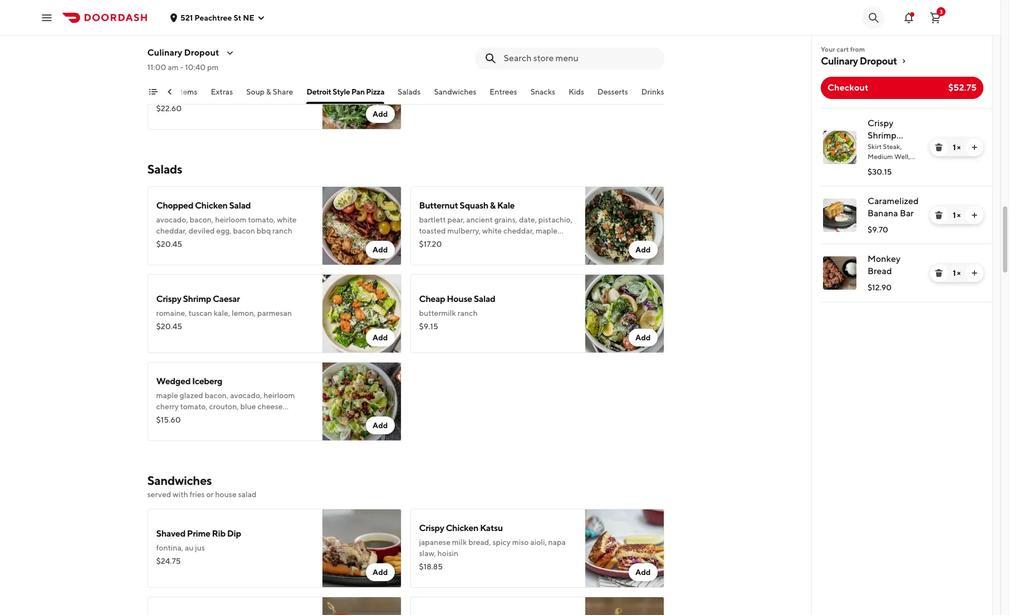 Task type: locate. For each thing, give the bounding box(es) containing it.
0 horizontal spatial chicken
[[195, 201, 228, 211]]

2 vertical spatial ×
[[957, 269, 961, 278]]

remove item from cart image for monkey bread
[[935, 269, 943, 278]]

0 horizontal spatial avocado,
[[156, 216, 188, 224]]

glazed
[[180, 392, 203, 400]]

0 vertical spatial ranch
[[272, 227, 292, 236]]

2 cheddar, from the left
[[503, 227, 534, 236]]

0 horizontal spatial heirloom
[[215, 216, 246, 224]]

shaved prime rib dip image
[[322, 510, 401, 589]]

shrimp inside crispy shrimp caesar romaine, tuscan kale, lemon, parmesan $20.45
[[183, 294, 211, 305]]

0 horizontal spatial cheddar,
[[156, 227, 187, 236]]

1 vertical spatial pizza
[[366, 87, 384, 96]]

add button for butternut squash & kale
[[629, 241, 657, 259]]

cart
[[837, 45, 849, 53]]

0 vertical spatial 1
[[953, 143, 956, 152]]

0 horizontal spatial crispy shrimp caesar image
[[322, 275, 401, 354]]

butternut squash & kale image
[[585, 187, 664, 266]]

maple down pistachio,
[[536, 227, 558, 236]]

1 horizontal spatial avocado,
[[230, 392, 262, 400]]

0 vertical spatial shrimp
[[868, 130, 897, 141]]

1 horizontal spatial culinary
[[821, 55, 858, 67]]

shrimp inside skirt steak, medium well, no shrimp $30.15
[[878, 163, 900, 171]]

cheese
[[258, 403, 283, 412]]

checkout
[[828, 82, 869, 93]]

culinary dropout down from
[[821, 55, 897, 67]]

1 horizontal spatial crispy shrimp caesar image
[[823, 131, 857, 164]]

pistachio,
[[538, 216, 573, 224]]

0 horizontal spatial ranch
[[272, 227, 292, 236]]

2 vertical spatial 1
[[953, 269, 956, 278]]

1 horizontal spatial &
[[490, 201, 496, 211]]

salad inside cheap house salad buttermilk ranch $9.15
[[474, 294, 495, 305]]

medium
[[868, 153, 893, 161]]

1 vertical spatial white
[[482, 227, 502, 236]]

1 add one to cart image from the top
[[970, 143, 979, 152]]

list containing crispy shrimp caesar
[[812, 108, 992, 303]]

1 vertical spatial maple
[[156, 392, 178, 400]]

caesar
[[868, 143, 896, 153], [213, 294, 240, 305]]

squash
[[460, 201, 488, 211]]

dressing
[[156, 414, 186, 423]]

0 horizontal spatial white
[[277, 216, 297, 224]]

0 horizontal spatial caesar
[[213, 294, 240, 305]]

or
[[206, 491, 214, 500]]

ranch right "bbq" at top left
[[272, 227, 292, 236]]

0 vertical spatial sandwiches
[[434, 87, 476, 96]]

prime
[[187, 529, 210, 540]]

2 1 from the top
[[953, 211, 956, 220]]

0 vertical spatial add one to cart image
[[970, 143, 979, 152]]

1 vertical spatial tomato,
[[180, 403, 208, 412]]

1 vertical spatial salad
[[474, 294, 495, 305]]

remove item from cart image
[[935, 143, 943, 152], [935, 269, 943, 278]]

1 vertical spatial bacon,
[[205, 392, 229, 400]]

bacon, inside 'wedged iceberg maple glazed bacon, avocado, heirloom cherry tomato, crouton, blue cheese dressing'
[[205, 392, 229, 400]]

add button for crispy chicken katsu
[[629, 564, 657, 582]]

ranch inside chopped chicken salad avocado, bacon, heirloom tomato, white cheddar, deviled egg, bacon bbq ranch $20.45
[[272, 227, 292, 236]]

2 add one to cart image from the top
[[970, 269, 979, 278]]

salad inside chopped chicken salad avocado, bacon, heirloom tomato, white cheddar, deviled egg, bacon bbq ranch $20.45
[[229, 201, 251, 211]]

rib
[[212, 529, 226, 540]]

0 vertical spatial &
[[266, 87, 271, 96]]

crispy up the romaine,
[[156, 294, 181, 305]]

0 vertical spatial crispy shrimp caesar image
[[823, 131, 857, 164]]

add button for wedged iceberg
[[366, 417, 395, 435]]

0 horizontal spatial sandwiches
[[147, 474, 212, 488]]

crispy
[[868, 118, 894, 129], [156, 294, 181, 305], [419, 524, 444, 534]]

0 vertical spatial $20.45
[[156, 16, 182, 25]]

3 1 × from the top
[[953, 269, 961, 278]]

caesar inside crispy shrimp caesar
[[868, 143, 896, 153]]

arugula
[[156, 91, 183, 100]]

1 horizontal spatial culinary dropout
[[821, 55, 897, 67]]

shrimp up tuscan
[[183, 294, 211, 305]]

pizza
[[251, 65, 272, 75], [366, 87, 384, 96]]

house
[[447, 294, 472, 305]]

crispy inside crispy shrimp caesar
[[868, 118, 894, 129]]

cheddar, down chopped
[[156, 227, 187, 236]]

1 horizontal spatial chicken
[[446, 524, 478, 534]]

3 $20.45 from the top
[[156, 322, 182, 331]]

cheddar,
[[156, 227, 187, 236], [503, 227, 534, 236]]

$20.45 down chopped
[[156, 240, 182, 249]]

remove item from cart image
[[935, 211, 943, 220]]

add for chopped chicken salad
[[373, 246, 388, 255]]

add
[[373, 110, 388, 119], [373, 246, 388, 255], [635, 246, 651, 255], [373, 334, 388, 343], [635, 334, 651, 343], [373, 422, 388, 431], [373, 569, 388, 578], [635, 569, 651, 578]]

crispy up skirt
[[868, 118, 894, 129]]

0 vertical spatial ×
[[957, 143, 961, 152]]

avocado, down chopped
[[156, 216, 188, 224]]

tomato, inside chopped chicken salad avocado, bacon, heirloom tomato, white cheddar, deviled egg, bacon bbq ranch $20.45
[[248, 216, 275, 224]]

1 horizontal spatial ranch
[[458, 309, 478, 318]]

521 peachtree st ne button
[[169, 13, 266, 22]]

shrimp for crispy shrimp caesar
[[868, 130, 897, 141]]

cherry
[[156, 403, 179, 412]]

& left kale
[[490, 201, 496, 211]]

remove item from cart image right "steak,"
[[935, 143, 943, 152]]

sandwiches button
[[434, 86, 476, 104]]

3 × from the top
[[957, 269, 961, 278]]

bacon, inside chopped chicken salad avocado, bacon, heirloom tomato, white cheddar, deviled egg, bacon bbq ranch $20.45
[[190, 216, 214, 224]]

crispy shrimp caesar romaine, tuscan kale, lemon, parmesan $20.45
[[156, 294, 292, 331]]

pepperoni & italian sausage pizza image
[[585, 0, 664, 42]]

1 vertical spatial &
[[490, 201, 496, 211]]

1 horizontal spatial sandwiches
[[434, 87, 476, 96]]

0 vertical spatial avocado,
[[156, 216, 188, 224]]

0 horizontal spatial crispy
[[156, 294, 181, 305]]

add one to cart image
[[970, 143, 979, 152], [970, 269, 979, 278]]

2 1 × from the top
[[953, 211, 961, 220]]

culinary
[[147, 47, 182, 58], [821, 55, 858, 67]]

$18.85
[[419, 563, 443, 572]]

white inside chopped chicken salad avocado, bacon, heirloom tomato, white cheddar, deviled egg, bacon bbq ranch $20.45
[[277, 216, 297, 224]]

& right the soup
[[266, 87, 271, 96]]

soup & share
[[246, 87, 293, 96]]

chicken
[[195, 201, 228, 211], [446, 524, 478, 534]]

salad for chopped chicken salad
[[229, 201, 251, 211]]

1 vertical spatial $20.45
[[156, 240, 182, 249]]

1 horizontal spatial tomato,
[[248, 216, 275, 224]]

tomato, up "bbq" at top left
[[248, 216, 275, 224]]

2 remove item from cart image from the top
[[935, 269, 943, 278]]

1 ×
[[953, 143, 961, 152], [953, 211, 961, 220], [953, 269, 961, 278]]

crispy up japanese
[[419, 524, 444, 534]]

1 remove item from cart image from the top
[[935, 143, 943, 152]]

0 horizontal spatial salads
[[147, 162, 182, 177]]

the pub burger image
[[585, 598, 664, 616]]

culinary dropout up 11:00 am - 10:40 pm
[[147, 47, 219, 58]]

vinaigrette
[[441, 238, 479, 247]]

1 $20.45 from the top
[[156, 16, 182, 25]]

cheddar, down date,
[[503, 227, 534, 236]]

bar
[[900, 208, 914, 219]]

list
[[812, 108, 992, 303]]

chopped chicken salad avocado, bacon, heirloom tomato, white cheddar, deviled egg, bacon bbq ranch $20.45
[[156, 201, 297, 249]]

1 horizontal spatial heirloom
[[264, 392, 295, 400]]

0 vertical spatial pizza
[[251, 65, 272, 75]]

1 horizontal spatial maple
[[536, 227, 558, 236]]

chopped chicken salad image
[[322, 187, 401, 266]]

2 horizontal spatial crispy
[[868, 118, 894, 129]]

521 peachtree st ne
[[180, 13, 254, 22]]

shrimp
[[868, 130, 897, 141], [878, 163, 900, 171], [183, 294, 211, 305]]

cheddar, inside butternut squash & kale bartlett pear, ancient grains, date, pistachio, toasted mulberry, white cheddar, maple tahini vinaigrette
[[503, 227, 534, 236]]

pizza up mozzarella
[[251, 65, 272, 75]]

tomato,
[[248, 216, 275, 224], [180, 403, 208, 412]]

mushroom
[[207, 65, 249, 75]]

$20.45 left peachtree
[[156, 16, 182, 25]]

pan
[[351, 87, 365, 96]]

0 horizontal spatial salad
[[229, 201, 251, 211]]

crispy inside crispy shrimp caesar romaine, tuscan kale, lemon, parmesan $20.45
[[156, 294, 181, 305]]

add one to cart image for crispy shrimp caesar
[[970, 143, 979, 152]]

maple up cherry
[[156, 392, 178, 400]]

shrimp down medium
[[878, 163, 900, 171]]

1 vertical spatial salads
[[147, 162, 182, 177]]

1 vertical spatial add one to cart image
[[970, 269, 979, 278]]

culinary inside "link"
[[821, 55, 858, 67]]

maple inside butternut squash & kale bartlett pear, ancient grains, date, pistachio, toasted mulberry, white cheddar, maple tahini vinaigrette
[[536, 227, 558, 236]]

1 1 × from the top
[[953, 143, 961, 152]]

2 $20.45 from the top
[[156, 240, 182, 249]]

sandwiches served with fries or house salad
[[147, 474, 257, 500]]

2 vertical spatial 1 ×
[[953, 269, 961, 278]]

0 horizontal spatial dropout
[[184, 47, 219, 58]]

2 vertical spatial $20.45
[[156, 322, 182, 331]]

chicken up the 'milk'
[[446, 524, 478, 534]]

1 horizontal spatial white
[[482, 227, 502, 236]]

1 vertical spatial crispy
[[156, 294, 181, 305]]

bacon, up deviled
[[190, 216, 214, 224]]

0 vertical spatial white
[[277, 216, 297, 224]]

0 horizontal spatial maple
[[156, 392, 178, 400]]

kids button
[[569, 86, 584, 104]]

1 × from the top
[[957, 143, 961, 152]]

extras button
[[211, 86, 233, 104]]

sandwiches up with
[[147, 474, 212, 488]]

salads
[[398, 87, 421, 96], [147, 162, 182, 177]]

1 vertical spatial heirloom
[[264, 392, 295, 400]]

0 horizontal spatial &
[[266, 87, 271, 96]]

heirloom
[[215, 216, 246, 224], [264, 392, 295, 400]]

chicken inside crispy chicken katsu japanese milk bread, spicy miso aioli, napa slaw, hoisin $18.85
[[446, 524, 478, 534]]

1 horizontal spatial caesar
[[868, 143, 896, 153]]

1 vertical spatial crispy shrimp caesar image
[[322, 275, 401, 354]]

3
[[940, 8, 943, 15]]

hoisin
[[438, 550, 458, 559]]

mulberry,
[[447, 227, 481, 236]]

au
[[185, 544, 194, 553]]

1 horizontal spatial salads
[[398, 87, 421, 96]]

1 vertical spatial sandwiches
[[147, 474, 212, 488]]

dropout inside "link"
[[860, 55, 897, 67]]

1 vertical spatial ×
[[957, 211, 961, 220]]

salads up chopped
[[147, 162, 182, 177]]

pizza right "pan"
[[366, 87, 384, 96]]

0 horizontal spatial culinary
[[147, 47, 182, 58]]

deviled
[[189, 227, 215, 236]]

$15.60
[[156, 416, 181, 425]]

peachtree
[[195, 13, 232, 22]]

0 vertical spatial salads
[[398, 87, 421, 96]]

salad right house
[[474, 294, 495, 305]]

0 vertical spatial tomato,
[[248, 216, 275, 224]]

1 vertical spatial remove item from cart image
[[935, 269, 943, 278]]

pear,
[[448, 216, 465, 224]]

1 horizontal spatial salad
[[474, 294, 495, 305]]

napa
[[548, 539, 566, 547]]

dropout up "10:40"
[[184, 47, 219, 58]]

ranch
[[272, 227, 292, 236], [458, 309, 478, 318]]

entrees
[[490, 87, 517, 96]]

shrimp up skirt
[[868, 130, 897, 141]]

caesar for crispy shrimp caesar romaine, tuscan kale, lemon, parmesan $20.45
[[213, 294, 240, 305]]

×
[[957, 143, 961, 152], [957, 211, 961, 220], [957, 269, 961, 278]]

kids
[[569, 87, 584, 96]]

$12.90
[[868, 283, 892, 292]]

bread,
[[469, 539, 491, 547]]

sandwiches
[[434, 87, 476, 96], [147, 474, 212, 488]]

truffle
[[179, 65, 205, 75]]

0 horizontal spatial pizza
[[251, 65, 272, 75]]

1 vertical spatial chicken
[[446, 524, 478, 534]]

0 horizontal spatial tomato,
[[180, 403, 208, 412]]

culinary down cart
[[821, 55, 858, 67]]

1 vertical spatial shrimp
[[878, 163, 900, 171]]

desserts
[[598, 87, 628, 96]]

crispy shrimp caesar
[[868, 118, 897, 153]]

caesar for crispy shrimp caesar
[[868, 143, 896, 153]]

× for bar
[[957, 211, 961, 220]]

add button for cheap house salad
[[629, 329, 657, 347]]

fontina,
[[156, 544, 183, 553]]

1 cheddar, from the left
[[156, 227, 187, 236]]

× for caesar
[[957, 143, 961, 152]]

salad up bacon
[[229, 201, 251, 211]]

alfredo,
[[207, 80, 234, 89]]

avocado, up blue
[[230, 392, 262, 400]]

0 vertical spatial bacon,
[[190, 216, 214, 224]]

add for wedged iceberg
[[373, 422, 388, 431]]

0 vertical spatial heirloom
[[215, 216, 246, 224]]

buttermilk
[[419, 309, 456, 318]]

bacon, up crouton,
[[205, 392, 229, 400]]

chicken up deviled
[[195, 201, 228, 211]]

2 vertical spatial crispy
[[419, 524, 444, 534]]

heirloom up egg,
[[215, 216, 246, 224]]

1 × for caesar
[[953, 143, 961, 152]]

1
[[953, 143, 956, 152], [953, 211, 956, 220], [953, 269, 956, 278]]

0 vertical spatial 1 ×
[[953, 143, 961, 152]]

crispy chicken katsu image
[[585, 510, 664, 589]]

snacks button
[[531, 86, 555, 104]]

ranch down house
[[458, 309, 478, 318]]

salad
[[238, 491, 257, 500]]

bartlett
[[419, 216, 446, 224]]

sandwiches for sandwiches
[[434, 87, 476, 96]]

$20.45 down the romaine,
[[156, 322, 182, 331]]

heirloom up cheese
[[264, 392, 295, 400]]

1 vertical spatial 1
[[953, 211, 956, 220]]

0 vertical spatial crispy
[[868, 118, 894, 129]]

0 vertical spatial salad
[[229, 201, 251, 211]]

$24.75
[[156, 558, 181, 566]]

ranch inside cheap house salad buttermilk ranch $9.15
[[458, 309, 478, 318]]

10:40
[[185, 63, 206, 72]]

2 × from the top
[[957, 211, 961, 220]]

avocado,
[[156, 216, 188, 224], [230, 392, 262, 400]]

add one to cart image for monkey bread
[[970, 269, 979, 278]]

drinks button
[[642, 86, 664, 104]]

remove item from cart image right monkey bread
[[935, 269, 943, 278]]

entrees button
[[490, 86, 517, 104]]

chicken inside chopped chicken salad avocado, bacon, heirloom tomato, white cheddar, deviled egg, bacon bbq ranch $20.45
[[195, 201, 228, 211]]

sandwiches inside sandwiches served with fries or house salad
[[147, 474, 212, 488]]

sandwiches right salads button
[[434, 87, 476, 96]]

1 horizontal spatial cheddar,
[[503, 227, 534, 236]]

1 horizontal spatial dropout
[[860, 55, 897, 67]]

kale,
[[214, 309, 230, 318]]

caesar inside crispy shrimp caesar romaine, tuscan kale, lemon, parmesan $20.45
[[213, 294, 240, 305]]

0 vertical spatial chicken
[[195, 201, 228, 211]]

pizza inside black truffle mushroom pizza smoked onion alfredo, mozzarella cheese, arugula $22.60
[[251, 65, 272, 75]]

add button for crispy shrimp caesar
[[366, 329, 395, 347]]

1 1 from the top
[[953, 143, 956, 152]]

0 vertical spatial caesar
[[868, 143, 896, 153]]

0 vertical spatial remove item from cart image
[[935, 143, 943, 152]]

salads left 'sandwiches' button
[[398, 87, 421, 96]]

1 vertical spatial 1 ×
[[953, 211, 961, 220]]

chicken for crispy
[[446, 524, 478, 534]]

heirloom inside 'wedged iceberg maple glazed bacon, avocado, heirloom cherry tomato, crouton, blue cheese dressing'
[[264, 392, 295, 400]]

1 vertical spatial caesar
[[213, 294, 240, 305]]

tomato, down glazed
[[180, 403, 208, 412]]

crispy inside crispy chicken katsu japanese milk bread, spicy miso aioli, napa slaw, hoisin $18.85
[[419, 524, 444, 534]]

0 vertical spatial maple
[[536, 227, 558, 236]]

dropout down from
[[860, 55, 897, 67]]

1 horizontal spatial pizza
[[366, 87, 384, 96]]

1 vertical spatial ranch
[[458, 309, 478, 318]]

bread
[[868, 266, 892, 277]]

culinary up 11:00
[[147, 47, 182, 58]]

1 horizontal spatial crispy
[[419, 524, 444, 534]]

maple inside 'wedged iceberg maple glazed bacon, avocado, heirloom cherry tomato, crouton, blue cheese dressing'
[[156, 392, 178, 400]]

crispy shrimp caesar image
[[823, 131, 857, 164], [322, 275, 401, 354]]

1 vertical spatial avocado,
[[230, 392, 262, 400]]

2 vertical spatial shrimp
[[183, 294, 211, 305]]



Task type: vqa. For each thing, say whether or not it's contained in the screenshot.
2nd CLICK ITEM image from the top
no



Task type: describe. For each thing, give the bounding box(es) containing it.
detroit style pan pizza
[[307, 87, 384, 96]]

tuscan
[[189, 309, 212, 318]]

caramelized banana bar
[[868, 196, 919, 219]]

$9.15
[[419, 322, 438, 331]]

butternut
[[419, 201, 458, 211]]

remove item from cart image for crispy shrimp caesar
[[935, 143, 943, 152]]

crispy chicken katsu japanese milk bread, spicy miso aioli, napa slaw, hoisin $18.85
[[419, 524, 566, 572]]

3 button
[[925, 6, 947, 29]]

tahini
[[419, 238, 439, 247]]

fries
[[190, 491, 205, 500]]

smoked
[[156, 80, 184, 89]]

house
[[215, 491, 237, 500]]

bacon
[[233, 227, 255, 236]]

aioli,
[[530, 539, 547, 547]]

$20.45 inside chopped chicken salad avocado, bacon, heirloom tomato, white cheddar, deviled egg, bacon bbq ranch $20.45
[[156, 240, 182, 249]]

black truffle mushroom pizza smoked onion alfredo, mozzarella cheese, arugula $22.60
[[156, 65, 302, 113]]

well,
[[894, 153, 910, 161]]

notification bell image
[[902, 11, 916, 24]]

drinks
[[642, 87, 664, 96]]

-
[[180, 63, 183, 72]]

avocado, inside 'wedged iceberg maple glazed bacon, avocado, heirloom cherry tomato, crouton, blue cheese dressing'
[[230, 392, 262, 400]]

date,
[[519, 216, 537, 224]]

11:00 am - 10:40 pm
[[147, 63, 219, 72]]

bbq
[[257, 227, 271, 236]]

st
[[234, 13, 241, 22]]

1 for caesar
[[953, 143, 956, 152]]

sandwiches for sandwiches served with fries or house salad
[[147, 474, 212, 488]]

snacks
[[531, 87, 555, 96]]

popular
[[148, 87, 176, 96]]

no
[[868, 163, 877, 171]]

wedged iceberg maple glazed bacon, avocado, heirloom cherry tomato, crouton, blue cheese dressing
[[156, 377, 295, 423]]

shrimp for crispy shrimp caesar romaine, tuscan kale, lemon, parmesan $20.45
[[183, 294, 211, 305]]

cheap
[[419, 294, 445, 305]]

ne
[[243, 13, 254, 22]]

scroll menu navigation left image
[[165, 87, 174, 96]]

desserts button
[[598, 86, 628, 104]]

cheese,
[[275, 80, 302, 89]]

served
[[147, 491, 171, 500]]

slaw,
[[419, 550, 436, 559]]

$52.75
[[948, 82, 977, 93]]

steak,
[[883, 143, 902, 151]]

add for shaved prime rib dip
[[373, 569, 388, 578]]

menus image
[[226, 48, 235, 57]]

add button for shaved prime rib dip
[[366, 564, 395, 582]]

your
[[821, 45, 835, 53]]

$30.15
[[868, 168, 892, 177]]

1 × for bar
[[953, 211, 961, 220]]

3 items, open order cart image
[[929, 11, 942, 24]]

3 1 from the top
[[953, 269, 956, 278]]

your cart from
[[821, 45, 865, 53]]

heirloom inside chopped chicken salad avocado, bacon, heirloom tomato, white cheddar, deviled egg, bacon bbq ranch $20.45
[[215, 216, 246, 224]]

iceberg
[[192, 377, 222, 387]]

show menu categories image
[[148, 87, 157, 96]]

onion
[[186, 80, 206, 89]]

chicken for chopped
[[195, 201, 228, 211]]

milk
[[452, 539, 467, 547]]

crouton,
[[209, 403, 239, 412]]

bacon, for chicken
[[190, 216, 214, 224]]

monkey bread image
[[823, 257, 857, 290]]

$20.45 inside crispy shrimp caesar romaine, tuscan kale, lemon, parmesan $20.45
[[156, 322, 182, 331]]

add for crispy shrimp caesar
[[373, 334, 388, 343]]

$22.60
[[156, 104, 182, 113]]

bacon, for iceberg
[[205, 392, 229, 400]]

monkey bread
[[868, 254, 901, 277]]

cheese pizza image
[[322, 0, 401, 42]]

the m.a.c. burger image
[[322, 598, 401, 616]]

parmesan
[[257, 309, 292, 318]]

toasted
[[419, 227, 446, 236]]

crispy for crispy shrimp caesar romaine, tuscan kale, lemon, parmesan $20.45
[[156, 294, 181, 305]]

cheap house salad image
[[585, 275, 664, 354]]

pizza for mushroom
[[251, 65, 272, 75]]

1 for bar
[[953, 211, 956, 220]]

detroit
[[307, 87, 331, 96]]

wedged iceberg image
[[322, 363, 401, 442]]

japanese
[[419, 539, 451, 547]]

mozzarella
[[236, 80, 274, 89]]

katsu
[[480, 524, 503, 534]]

0 horizontal spatial culinary dropout
[[147, 47, 219, 58]]

open menu image
[[40, 11, 53, 24]]

crispy for crispy chicken katsu japanese milk bread, spicy miso aioli, napa slaw, hoisin $18.85
[[419, 524, 444, 534]]

crispy for crispy shrimp caesar
[[868, 118, 894, 129]]

& inside butternut squash & kale bartlett pear, ancient grains, date, pistachio, toasted mulberry, white cheddar, maple tahini vinaigrette
[[490, 201, 496, 211]]

wedged
[[156, 377, 191, 387]]

with
[[173, 491, 188, 500]]

romaine,
[[156, 309, 187, 318]]

jus
[[195, 544, 205, 553]]

white inside butternut squash & kale bartlett pear, ancient grains, date, pistachio, toasted mulberry, white cheddar, maple tahini vinaigrette
[[482, 227, 502, 236]]

pizza for pan
[[366, 87, 384, 96]]

cheddar, inside chopped chicken salad avocado, bacon, heirloom tomato, white cheddar, deviled egg, bacon bbq ranch $20.45
[[156, 227, 187, 236]]

tomato, inside 'wedged iceberg maple glazed bacon, avocado, heirloom cherry tomato, crouton, blue cheese dressing'
[[180, 403, 208, 412]]

popular items button
[[148, 86, 197, 104]]

am
[[168, 63, 179, 72]]

cheap house salad buttermilk ranch $9.15
[[419, 294, 495, 331]]

culinary dropout link
[[821, 55, 984, 68]]

521
[[180, 13, 193, 22]]

shaved prime rib dip fontina, au jus $24.75
[[156, 529, 241, 566]]

11:00
[[147, 63, 166, 72]]

Item Search search field
[[504, 52, 655, 65]]

share
[[273, 87, 293, 96]]

avocado, inside chopped chicken salad avocado, bacon, heirloom tomato, white cheddar, deviled egg, bacon bbq ranch $20.45
[[156, 216, 188, 224]]

caramelized banana bar image
[[823, 199, 857, 232]]

add for crispy chicken katsu
[[635, 569, 651, 578]]

popular items
[[148, 87, 197, 96]]

miso
[[512, 539, 529, 547]]

extras
[[211, 87, 233, 96]]

add for cheap house salad
[[635, 334, 651, 343]]

add for butternut squash & kale
[[635, 246, 651, 255]]

culinary dropout inside "link"
[[821, 55, 897, 67]]

butternut squash & kale bartlett pear, ancient grains, date, pistachio, toasted mulberry, white cheddar, maple tahini vinaigrette
[[419, 201, 573, 247]]

black truffle mushroom pizza image
[[322, 51, 401, 130]]

black
[[156, 65, 178, 75]]

& inside button
[[266, 87, 271, 96]]

caramelized
[[868, 196, 919, 207]]

salad for cheap house salad
[[474, 294, 495, 305]]

items
[[178, 87, 197, 96]]

soup
[[246, 87, 265, 96]]

add button for chopped chicken salad
[[366, 241, 395, 259]]

grains,
[[494, 216, 517, 224]]

add one to cart image
[[970, 211, 979, 220]]



